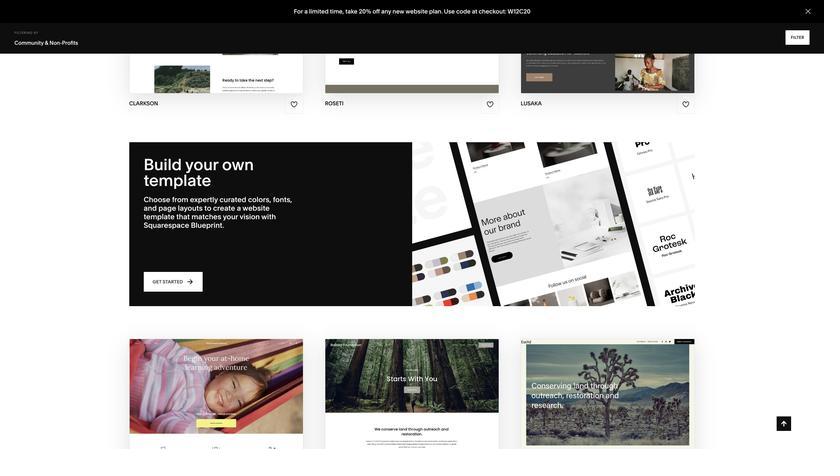 Task type: locate. For each thing, give the bounding box(es) containing it.
lusaka
[[521, 100, 542, 107]]

for a limited time, take 20% off any new website plan. use code at checkout: w12c20
[[294, 8, 531, 15]]

a
[[304, 8, 308, 15], [237, 204, 241, 213]]

website
[[406, 8, 428, 15], [243, 204, 270, 213]]

roseti image
[[326, 0, 499, 93]]

website left 'fonts,'
[[243, 204, 270, 213]]

20%
[[359, 8, 371, 15]]

filtering
[[14, 31, 33, 35]]

1 template from the top
[[144, 171, 211, 190]]

&
[[45, 40, 48, 46]]

your
[[185, 155, 219, 174], [223, 212, 238, 221]]

0 vertical spatial your
[[185, 155, 219, 174]]

1 vertical spatial a
[[237, 204, 241, 213]]

1 horizontal spatial a
[[304, 8, 308, 15]]

a inside the choose from expertly curated colors, fonts, and page layouts to create a website template that matches your vision with squarespace blueprint.
[[237, 204, 241, 213]]

1 vertical spatial your
[[223, 212, 238, 221]]

template inside the choose from expertly curated colors, fonts, and page layouts to create a website template that matches your vision with squarespace blueprint.
[[144, 212, 175, 221]]

time,
[[330, 8, 344, 15]]

own
[[222, 155, 254, 174]]

template
[[144, 171, 211, 190], [144, 212, 175, 221]]

1 horizontal spatial website
[[406, 8, 428, 15]]

page
[[159, 204, 176, 213]]

0 horizontal spatial website
[[243, 204, 270, 213]]

bailard image
[[326, 339, 499, 449]]

choose
[[144, 195, 170, 204]]

clarkson
[[129, 100, 158, 107]]

template down choose
[[144, 212, 175, 221]]

0 vertical spatial a
[[304, 8, 308, 15]]

your inside the choose from expertly curated colors, fonts, and page layouts to create a website template that matches your vision with squarespace blueprint.
[[223, 212, 238, 221]]

preview of building your own template image
[[412, 142, 696, 306]]

1 vertical spatial website
[[243, 204, 270, 213]]

get started
[[153, 279, 183, 285]]

0 horizontal spatial a
[[237, 204, 241, 213]]

to
[[205, 204, 212, 213]]

that
[[176, 212, 190, 221]]

off
[[373, 8, 380, 15]]

0 horizontal spatial your
[[185, 155, 219, 174]]

squarespace
[[144, 221, 189, 230]]

from
[[172, 195, 188, 204]]

a right "for"
[[304, 8, 308, 15]]

1 vertical spatial template
[[144, 212, 175, 221]]

any
[[381, 8, 391, 15]]

and
[[144, 204, 157, 213]]

new
[[393, 8, 404, 15]]

get
[[153, 279, 162, 285]]

limited
[[309, 8, 329, 15]]

1 horizontal spatial your
[[223, 212, 238, 221]]

take
[[346, 8, 358, 15]]

use
[[444, 8, 455, 15]]

at
[[472, 8, 478, 15]]

template up from
[[144, 171, 211, 190]]

roseti
[[325, 100, 344, 107]]

2 template from the top
[[144, 212, 175, 221]]

colors,
[[248, 195, 272, 204]]

filter button
[[786, 30, 810, 45]]

website inside the choose from expertly curated colors, fonts, and page layouts to create a website template that matches your vision with squarespace blueprint.
[[243, 204, 270, 213]]

0 vertical spatial template
[[144, 171, 211, 190]]

build your own template
[[144, 155, 254, 190]]

a right the create
[[237, 204, 241, 213]]

website right new
[[406, 8, 428, 15]]

lusaka image
[[522, 0, 695, 93]]

add roseti to your favorites list image
[[487, 101, 494, 108]]



Task type: describe. For each thing, give the bounding box(es) containing it.
curated
[[220, 195, 247, 204]]

comet image
[[130, 339, 303, 449]]

your inside build your own template
[[185, 155, 219, 174]]

expertly
[[190, 195, 218, 204]]

filtering by
[[14, 31, 38, 35]]

community & non-profits
[[14, 40, 78, 46]]

plan.
[[429, 8, 443, 15]]

profits
[[62, 40, 78, 46]]

get started button
[[144, 272, 203, 292]]

euclid image
[[522, 339, 695, 449]]

filter
[[792, 35, 805, 40]]

template inside build your own template
[[144, 171, 211, 190]]

fonts,
[[273, 195, 292, 204]]

by
[[34, 31, 38, 35]]

matches
[[192, 212, 222, 221]]

for
[[294, 8, 303, 15]]

start with euclid image
[[637, 442, 644, 449]]

add lusaka to your favorites list image
[[683, 101, 690, 108]]

build
[[144, 155, 182, 174]]

blueprint.
[[191, 221, 224, 230]]

back to top image
[[781, 420, 788, 427]]

0 vertical spatial website
[[406, 8, 428, 15]]

w12c20
[[508, 8, 531, 15]]

clarkson image
[[130, 0, 303, 93]]

start with bailard image
[[443, 442, 450, 449]]

non-
[[50, 40, 62, 46]]

layouts
[[178, 204, 203, 213]]

with
[[262, 212, 276, 221]]

add clarkson to your favorites list image
[[291, 101, 298, 108]]

checkout:
[[479, 8, 507, 15]]

code
[[456, 8, 471, 15]]

started
[[163, 279, 183, 285]]

create
[[213, 204, 235, 213]]

vision
[[240, 212, 260, 221]]

choose from expertly curated colors, fonts, and page layouts to create a website template that matches your vision with squarespace blueprint.
[[144, 195, 292, 230]]

community
[[14, 40, 44, 46]]



Task type: vqa. For each thing, say whether or not it's contained in the screenshot.
third -
no



